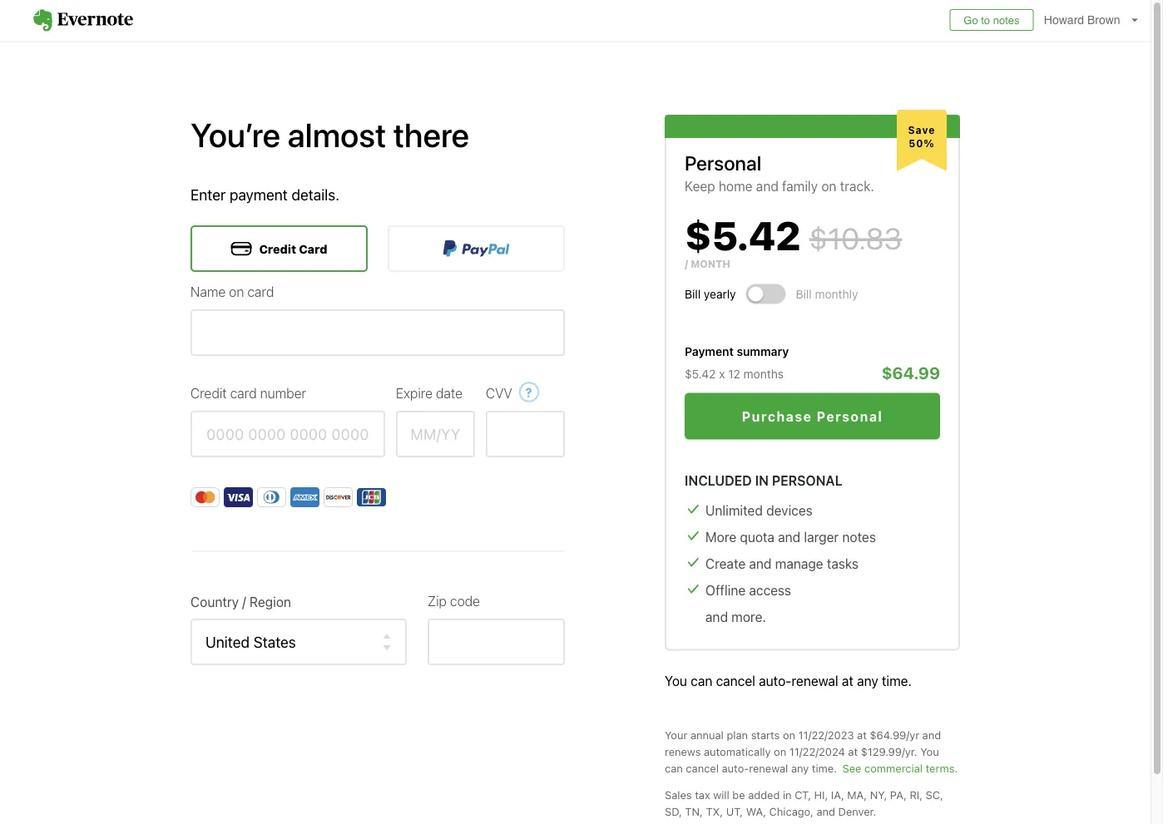 Task type: locate. For each thing, give the bounding box(es) containing it.
0 vertical spatial time.
[[882, 673, 912, 689]]

purchase personal button
[[685, 393, 940, 440]]

credit
[[259, 242, 296, 256], [191, 385, 227, 401]]

there
[[393, 115, 469, 154]]

and right home
[[756, 178, 779, 194]]

personal up home
[[685, 151, 761, 174]]

bill left yearly
[[685, 287, 701, 301]]

1 horizontal spatial any
[[857, 673, 878, 689]]

1 horizontal spatial bill
[[796, 287, 812, 301]]

1 vertical spatial can
[[665, 762, 683, 775]]

1 vertical spatial in
[[783, 789, 792, 801]]

0 horizontal spatial credit
[[191, 385, 227, 401]]

personal inside purchase personal button
[[817, 408, 883, 424]]

on down the "starts"
[[774, 745, 786, 758]]

credit card number
[[191, 385, 306, 401]]

1 horizontal spatial you
[[920, 745, 939, 758]]

any down the 11/22/2024
[[791, 762, 809, 775]]

1 horizontal spatial notes
[[993, 14, 1020, 26]]

date
[[436, 385, 463, 401]]

in left ct,
[[783, 789, 792, 801]]

time. inside your annual plan starts on 11/22/2023 at $64.99/yr and renews automatically on 11/22/2024 at $129.99/yr. you can cancel auto-renewal any time.
[[812, 762, 837, 775]]

2 $5.42 from the top
[[685, 367, 716, 381]]

can up annual
[[691, 673, 712, 689]]

go
[[964, 14, 978, 26]]

bill yearly
[[685, 287, 736, 301]]

and
[[756, 178, 779, 194], [778, 529, 801, 545], [749, 556, 772, 572], [705, 609, 728, 625], [922, 729, 941, 741], [817, 805, 835, 818]]

renewal
[[792, 673, 838, 689], [749, 762, 788, 775]]

1 horizontal spatial in
[[783, 789, 792, 801]]

0 horizontal spatial /
[[242, 594, 246, 610]]

11/22/2023
[[798, 729, 854, 741]]

annual
[[690, 729, 724, 741]]

plan
[[727, 729, 748, 741]]

1 bill from the left
[[685, 287, 701, 301]]

/ left the "month"
[[685, 258, 688, 270]]

auto- up the "starts"
[[759, 673, 792, 689]]

can down renews
[[665, 762, 683, 775]]

included
[[685, 473, 752, 488]]

go to notes link
[[949, 9, 1034, 31]]

time. down the 11/22/2024
[[812, 762, 837, 775]]

0 horizontal spatial time.
[[812, 762, 837, 775]]

0 vertical spatial credit
[[259, 242, 296, 256]]

will
[[713, 789, 729, 801]]

card left number
[[230, 385, 257, 401]]

your
[[665, 729, 687, 741]]

0 vertical spatial can
[[691, 673, 712, 689]]

2 vertical spatial personal
[[772, 473, 842, 488]]

sc,
[[926, 789, 943, 801]]

save 50%
[[908, 124, 935, 149]]

enter payment details.
[[191, 186, 339, 203]]

and inside sales tax will be added in ct, hi, ia, ma, ny, pa, ri, sc, sd, tn, tx, ut, wa, chicago, and denver.
[[817, 805, 835, 818]]

master card image
[[191, 488, 220, 507]]

in
[[755, 473, 769, 488], [783, 789, 792, 801]]

at up see on the bottom right of page
[[848, 745, 858, 758]]

1 vertical spatial credit
[[191, 385, 227, 401]]

1 vertical spatial cancel
[[686, 762, 719, 775]]

0 vertical spatial notes
[[993, 14, 1020, 26]]

$5.42 inside $5.42 $10.83 / month
[[685, 211, 801, 258]]

personal
[[685, 151, 761, 174], [817, 408, 883, 424], [772, 473, 842, 488]]

renewal up 11/22/2023 at the bottom of page
[[792, 673, 838, 689]]

$5.42
[[685, 211, 801, 258], [685, 367, 716, 381]]

1 horizontal spatial credit
[[259, 242, 296, 256]]

in up unlimited devices
[[755, 473, 769, 488]]

CVV text field
[[486, 411, 565, 458]]

pa,
[[890, 789, 907, 801]]

ny,
[[870, 789, 887, 801]]

1 $5.42 from the top
[[685, 211, 801, 258]]

evernote image
[[17, 9, 150, 32]]

commercial
[[864, 762, 923, 775]]

0 horizontal spatial renewal
[[749, 762, 788, 775]]

0 vertical spatial any
[[857, 673, 878, 689]]

howard brown
[[1044, 13, 1120, 27]]

0 vertical spatial card
[[247, 284, 274, 299]]

your annual plan starts on 11/22/2023 at $64.99/yr and renews automatically on 11/22/2024 at $129.99/yr. you can cancel auto-renewal any time.
[[665, 729, 941, 775]]

$5.42 left x
[[685, 367, 716, 381]]

region
[[250, 594, 291, 610]]

0 horizontal spatial you
[[665, 673, 687, 689]]

1 vertical spatial time.
[[812, 762, 837, 775]]

1 vertical spatial auto-
[[722, 762, 749, 775]]

create
[[705, 556, 746, 572]]

auto- down automatically
[[722, 762, 749, 775]]

time.
[[882, 673, 912, 689], [812, 762, 837, 775]]

renewal inside your annual plan starts on 11/22/2023 at $64.99/yr and renews automatically on 11/22/2024 at $129.99/yr. you can cancel auto-renewal any time.
[[749, 762, 788, 775]]

bill for bill monthly
[[796, 287, 812, 301]]

payment summary
[[685, 345, 789, 359]]

months
[[743, 367, 784, 381]]

cancel
[[716, 673, 755, 689], [686, 762, 719, 775]]

$5.42 $10.83 / month
[[685, 211, 902, 270]]

0 vertical spatial auto-
[[759, 673, 792, 689]]

expire
[[396, 385, 433, 401]]

access
[[749, 582, 791, 598]]

you up your at the right of the page
[[665, 673, 687, 689]]

1 vertical spatial renewal
[[749, 762, 788, 775]]

1 vertical spatial card
[[230, 385, 257, 401]]

0 vertical spatial /
[[685, 258, 688, 270]]

unlimited
[[705, 502, 763, 518]]

at
[[842, 673, 854, 689], [857, 729, 867, 741], [848, 745, 858, 758]]

0 vertical spatial in
[[755, 473, 769, 488]]

cancel down renews
[[686, 762, 719, 775]]

notes right to
[[993, 14, 1020, 26]]

personal up devices
[[772, 473, 842, 488]]

create and manage tasks
[[705, 556, 859, 572]]

offline access
[[705, 582, 791, 598]]

at up 11/22/2023 at the bottom of page
[[842, 673, 854, 689]]

on right name
[[229, 284, 244, 299]]

cancel up plan
[[716, 673, 755, 689]]

0 horizontal spatial in
[[755, 473, 769, 488]]

$5.42 x 12 months
[[685, 367, 784, 381]]

wa,
[[746, 805, 766, 818]]

more.
[[731, 609, 766, 625]]

0 horizontal spatial can
[[665, 762, 683, 775]]

japan credit bureau image
[[357, 488, 386, 507]]

1 vertical spatial /
[[242, 594, 246, 610]]

0 vertical spatial personal
[[685, 151, 761, 174]]

name on card
[[191, 284, 274, 299]]

on left track.
[[821, 178, 837, 194]]

bill
[[685, 287, 701, 301], [796, 287, 812, 301]]

at up $129.99/yr.
[[857, 729, 867, 741]]

personal right purchase
[[817, 408, 883, 424]]

1 vertical spatial any
[[791, 762, 809, 775]]

time. up the $64.99/yr
[[882, 673, 912, 689]]

0 vertical spatial $5.42
[[685, 211, 801, 258]]

0 horizontal spatial bill
[[685, 287, 701, 301]]

you're
[[191, 115, 280, 154]]

on right the "starts"
[[783, 729, 795, 741]]

zip code
[[428, 593, 480, 609]]

cvv
[[486, 385, 512, 401]]

tx,
[[706, 805, 723, 818]]

1 vertical spatial you
[[920, 745, 939, 758]]

and down offline
[[705, 609, 728, 625]]

2 bill from the left
[[796, 287, 812, 301]]

you
[[665, 673, 687, 689], [920, 745, 939, 758]]

track.
[[840, 178, 874, 194]]

and up terms.
[[922, 729, 941, 741]]

auto- inside your annual plan starts on 11/22/2023 at $64.99/yr and renews automatically on 11/22/2024 at $129.99/yr. you can cancel auto-renewal any time.
[[722, 762, 749, 775]]

on inside personal keep home and family on track.
[[821, 178, 837, 194]]

card down "creditcard" icon
[[247, 284, 274, 299]]

and down quota
[[749, 556, 772, 572]]

credit card
[[259, 242, 327, 256]]

0 horizontal spatial auto-
[[722, 762, 749, 775]]

credit left number
[[191, 385, 227, 401]]

1 vertical spatial $5.42
[[685, 367, 716, 381]]

name
[[191, 284, 226, 299]]

0 horizontal spatial any
[[791, 762, 809, 775]]

terms.
[[926, 762, 958, 775]]

0 vertical spatial you
[[665, 673, 687, 689]]

1 horizontal spatial auto-
[[759, 673, 792, 689]]

and inside personal keep home and family on track.
[[756, 178, 779, 194]]

on
[[821, 178, 837, 194], [229, 284, 244, 299], [783, 729, 795, 741], [774, 745, 786, 758]]

any up the $64.99/yr
[[857, 673, 878, 689]]

personal inside personal keep home and family on track.
[[685, 151, 761, 174]]

ia,
[[831, 789, 844, 801]]

1 vertical spatial at
[[857, 729, 867, 741]]

card
[[247, 284, 274, 299], [230, 385, 257, 401]]

and down devices
[[778, 529, 801, 545]]

/ inside $5.42 $10.83 / month
[[685, 258, 688, 270]]

/ left region
[[242, 594, 246, 610]]

larger
[[804, 529, 839, 545]]

1 horizontal spatial /
[[685, 258, 688, 270]]

enter
[[191, 186, 226, 203]]

credit for credit card number
[[191, 385, 227, 401]]

and down hi,
[[817, 805, 835, 818]]

and more.
[[705, 609, 766, 625]]

renewal up added
[[749, 762, 788, 775]]

1 horizontal spatial renewal
[[792, 673, 838, 689]]

11/22/2024
[[789, 745, 845, 758]]

bill left monthly
[[796, 287, 812, 301]]

notes up tasks
[[842, 529, 876, 545]]

you inside your annual plan starts on 11/22/2023 at $64.99/yr and renews automatically on 11/22/2024 at $129.99/yr. you can cancel auto-renewal any time.
[[920, 745, 939, 758]]

$5.42 down home
[[685, 211, 801, 258]]

credit left card on the top of page
[[259, 242, 296, 256]]

you up terms.
[[920, 745, 939, 758]]

bill for bill yearly
[[685, 287, 701, 301]]

1 vertical spatial notes
[[842, 529, 876, 545]]

1 vertical spatial personal
[[817, 408, 883, 424]]

purchase
[[742, 408, 812, 424]]



Task type: describe. For each thing, give the bounding box(es) containing it.
more
[[705, 529, 736, 545]]

0 vertical spatial cancel
[[716, 673, 755, 689]]

zip
[[428, 593, 447, 609]]

12
[[728, 367, 740, 381]]

number
[[260, 385, 306, 401]]

see commercial terms.
[[842, 762, 958, 775]]

see commercial terms. link
[[842, 760, 958, 777]]

Zip code text field
[[428, 619, 565, 666]]

in inside sales tax will be added in ct, hi, ia, ma, ny, pa, ri, sc, sd, tn, tx, ut, wa, chicago, and denver.
[[783, 789, 792, 801]]

discover image
[[324, 488, 353, 507]]

american express image
[[290, 488, 319, 507]]

diner's club image
[[257, 488, 286, 507]]

card
[[299, 242, 327, 256]]

more quota and larger notes
[[705, 529, 876, 545]]

Expire date text field
[[396, 411, 475, 458]]

keep
[[685, 178, 715, 194]]

included in personal
[[685, 473, 842, 488]]

0 vertical spatial at
[[842, 673, 854, 689]]

tasks
[[827, 556, 859, 572]]

$129.99/yr.
[[861, 745, 917, 758]]

monthly
[[815, 287, 858, 301]]

creditcard image
[[231, 242, 252, 256]]

sales tax will be added in ct, hi, ia, ma, ny, pa, ri, sc, sd, tn, tx, ut, wa, chicago, and denver.
[[665, 789, 943, 818]]

0 vertical spatial renewal
[[792, 673, 838, 689]]

tn,
[[685, 805, 703, 818]]

ri,
[[910, 789, 923, 801]]

credit for credit card
[[259, 242, 296, 256]]

chicago,
[[769, 805, 814, 818]]

almost
[[287, 115, 386, 154]]

devices
[[766, 502, 813, 518]]

ma,
[[847, 789, 867, 801]]

0 horizontal spatial notes
[[842, 529, 876, 545]]

ut,
[[726, 805, 743, 818]]

$64.99/yr
[[870, 729, 919, 741]]

1 horizontal spatial time.
[[882, 673, 912, 689]]

personal keep home and family on track.
[[685, 151, 874, 194]]

Name on card text field
[[191, 309, 565, 356]]

any inside your annual plan starts on 11/22/2023 at $64.99/yr and renews automatically on 11/22/2024 at $129.99/yr. you can cancel auto-renewal any time.
[[791, 762, 809, 775]]

and inside your annual plan starts on 11/22/2023 at $64.99/yr and renews automatically on 11/22/2024 at $129.99/yr. you can cancel auto-renewal any time.
[[922, 729, 941, 741]]

country / region
[[191, 594, 291, 610]]

x
[[719, 367, 725, 381]]

visa image
[[224, 488, 253, 507]]

purchase personal
[[742, 408, 883, 424]]

$5.42 for x
[[685, 367, 716, 381]]

see
[[842, 762, 861, 775]]

details.
[[291, 186, 339, 203]]

tax
[[695, 789, 710, 801]]

payment
[[230, 186, 288, 203]]

save
[[908, 124, 935, 136]]

2 vertical spatial at
[[848, 745, 858, 758]]

evernote link
[[17, 0, 150, 41]]

howard
[[1044, 13, 1084, 27]]

50%
[[909, 138, 935, 149]]

to
[[981, 14, 990, 26]]

$5.42 for $10.83
[[685, 211, 801, 258]]

ct,
[[795, 789, 811, 801]]

sd,
[[665, 805, 682, 818]]

added
[[748, 789, 780, 801]]

notes inside go to notes link
[[993, 14, 1020, 26]]

go to notes
[[964, 14, 1020, 26]]

month
[[691, 258, 730, 270]]

automatically
[[704, 745, 771, 758]]

be
[[732, 789, 745, 801]]

you're almost there
[[191, 115, 469, 154]]

quota
[[740, 529, 775, 545]]

renews
[[665, 745, 701, 758]]

$64.99
[[882, 363, 940, 382]]

family
[[782, 178, 818, 194]]

expire date
[[396, 385, 463, 401]]

Credit card number text field
[[191, 411, 385, 458]]

you can cancel auto-renewal at any time.
[[665, 673, 912, 689]]

question mark image
[[519, 378, 540, 407]]

manage
[[775, 556, 823, 572]]

hi,
[[814, 789, 828, 801]]

payment
[[685, 345, 734, 359]]

yearly
[[704, 287, 736, 301]]

home
[[719, 178, 753, 194]]

unlimited devices
[[705, 502, 813, 518]]

starts
[[751, 729, 780, 741]]

country
[[191, 594, 239, 610]]

code
[[450, 593, 480, 609]]

cancel inside your annual plan starts on 11/22/2023 at $64.99/yr and renews automatically on 11/22/2024 at $129.99/yr. you can cancel auto-renewal any time.
[[686, 762, 719, 775]]

$10.83
[[809, 220, 902, 256]]

howard brown link
[[1040, 0, 1151, 41]]

sales
[[665, 789, 692, 801]]

paypal image
[[443, 240, 510, 257]]

brown
[[1087, 13, 1120, 27]]

1 horizontal spatial can
[[691, 673, 712, 689]]

summary
[[737, 345, 789, 359]]

denver.
[[838, 805, 876, 818]]

can inside your annual plan starts on 11/22/2023 at $64.99/yr and renews automatically on 11/22/2024 at $129.99/yr. you can cancel auto-renewal any time.
[[665, 762, 683, 775]]

bill monthly
[[796, 287, 858, 301]]



Task type: vqa. For each thing, say whether or not it's contained in the screenshot.
Japan Credit Bureau icon
yes



